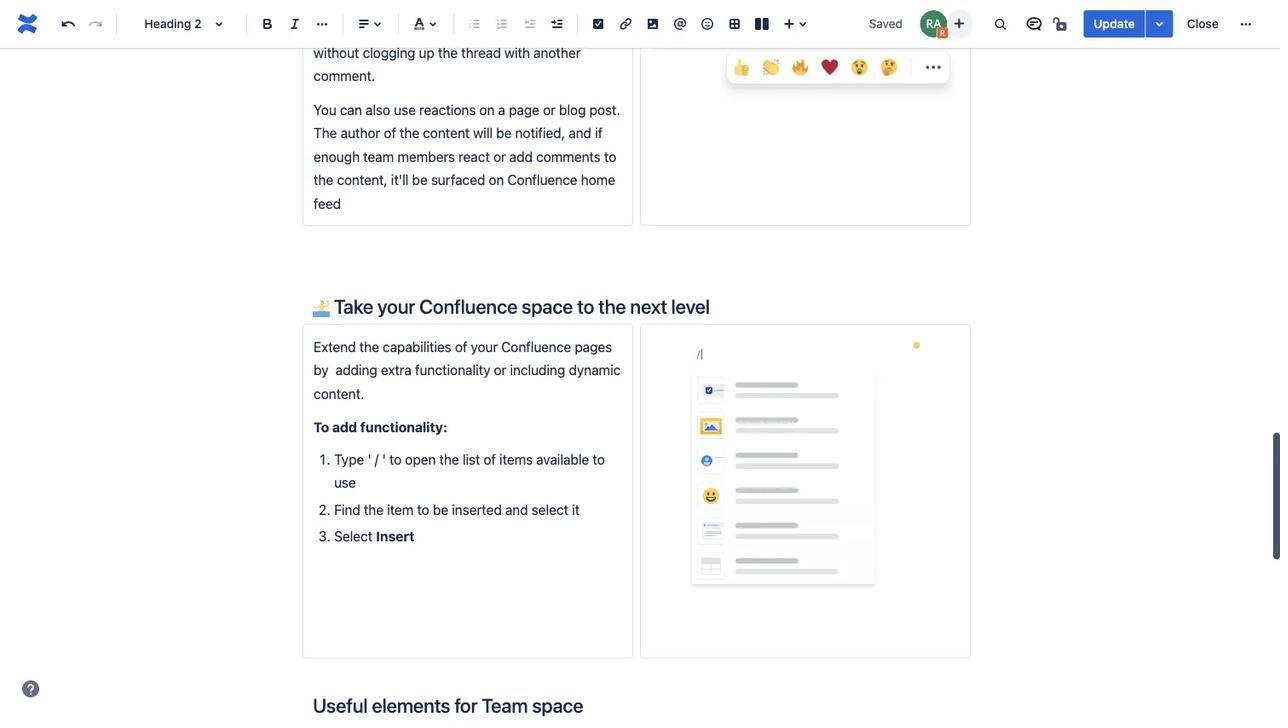 Task type: describe. For each thing, give the bounding box(es) containing it.
action item image
[[588, 14, 609, 34]]

extend
[[314, 339, 356, 355]]

use inside type ' / ' to open the list of items available to use
[[334, 474, 356, 491]]

the right find
[[364, 501, 384, 517]]

take
[[334, 295, 374, 318]]

undo ⌘z image
[[58, 14, 78, 34]]

indent tab image
[[547, 14, 567, 34]]

want
[[464, 0, 493, 14]]

1 vertical spatial add
[[333, 419, 357, 435]]

mention image
[[670, 14, 691, 34]]

another
[[534, 45, 581, 61]]

numbered list ⌘⇧7 image
[[492, 14, 513, 34]]

update button
[[1084, 10, 1146, 38]]

author
[[341, 125, 381, 141]]

0 horizontal spatial your
[[378, 295, 415, 318]]

by
[[314, 362, 329, 378]]

team
[[363, 148, 394, 165]]

a inside use reactions when you want to support a comment or acknowledge you've seen one without clogging up the thread with another comment.
[[564, 0, 571, 14]]

the up feed
[[314, 172, 334, 188]]

link image
[[616, 14, 636, 34]]

or right react
[[494, 148, 506, 165]]

2
[[195, 17, 202, 31]]

it'll
[[391, 172, 409, 188]]

find
[[334, 501, 361, 517]]

use inside 'you can also use reactions on a page or blog post. the author of the content will be notified, and if enough team members react or add comments to the content, it'll be surfaced on confluence home feed'
[[394, 102, 416, 118]]

you
[[438, 0, 460, 14]]

bold ⌘b image
[[258, 14, 278, 34]]

to right item
[[417, 501, 430, 517]]

and inside 'you can also use reactions on a page or blog post. the author of the content will be notified, and if enough team members react or add comments to the content, it'll be surfaced on confluence home feed'
[[569, 125, 592, 141]]

useful
[[313, 694, 368, 717]]

extra
[[381, 362, 412, 378]]

use
[[314, 0, 338, 14]]

comment.
[[314, 68, 375, 84]]

the up members
[[400, 125, 420, 141]]

one
[[552, 21, 575, 37]]

home
[[581, 172, 616, 188]]

1 vertical spatial space
[[532, 694, 584, 717]]

comment
[[314, 21, 372, 37]]

close
[[1188, 17, 1220, 31]]

comments
[[537, 148, 601, 165]]

functionality
[[415, 362, 491, 378]]

to
[[314, 419, 329, 435]]

acknowledge
[[391, 21, 472, 37]]

2 vertical spatial be
[[433, 501, 449, 517]]

you can also use reactions on a page or blog post. the author of the content will be notified, and if enough team members react or add comments to the content, it'll be surfaced on confluence home feed
[[314, 102, 624, 211]]

2 ' from the left
[[382, 451, 386, 467]]

the
[[314, 125, 337, 141]]

adjust update settings image
[[1150, 14, 1171, 34]]

page
[[509, 102, 540, 118]]

enough
[[314, 148, 360, 165]]

for
[[455, 694, 478, 717]]

up
[[419, 45, 435, 61]]

your inside extend the capabilities of your confluence pages by  adding extra functionality or including dynamic content.
[[471, 339, 498, 355]]

content
[[423, 125, 470, 141]]

capabilities
[[383, 339, 452, 355]]

close button
[[1177, 10, 1230, 38]]

the inside type ' / ' to open the list of items available to use
[[440, 451, 459, 467]]

select
[[532, 501, 569, 517]]

with
[[505, 45, 530, 61]]

the inside extend the capabilities of your confluence pages by  adding extra functionality or including dynamic content.
[[360, 339, 379, 355]]

also
[[366, 102, 391, 118]]

1 vertical spatial on
[[489, 172, 504, 188]]

bullet list ⌘⇧8 image
[[465, 14, 485, 34]]

including
[[510, 362, 566, 378]]

clogging
[[363, 45, 416, 61]]

if
[[595, 125, 603, 141]]

functionality:
[[361, 419, 448, 435]]

type
[[334, 451, 364, 467]]

items
[[500, 451, 533, 467]]

surfaced
[[431, 172, 485, 188]]

/
[[375, 451, 379, 467]]

or left "blog"
[[543, 102, 556, 118]]

take your confluence space to the next level
[[330, 295, 710, 318]]

invite to edit image
[[949, 13, 970, 34]]

feed
[[314, 195, 341, 211]]

dynamic
[[569, 362, 621, 378]]

of inside 'you can also use reactions on a page or blog post. the author of the content will be notified, and if enough team members react or add comments to the content, it'll be surfaced on confluence home feed'
[[384, 125, 396, 141]]

thread
[[462, 45, 501, 61]]



Task type: vqa. For each thing, say whether or not it's contained in the screenshot.
the topmost be
yes



Task type: locate. For each thing, give the bounding box(es) containing it.
your right "take" at the left top of page
[[378, 295, 415, 318]]

1 vertical spatial of
[[455, 339, 468, 355]]

to inside use reactions when you want to support a comment or acknowledge you've seen one without clogging up the thread with another comment.
[[497, 0, 509, 14]]

1 vertical spatial be
[[412, 172, 428, 188]]

a inside 'you can also use reactions on a page or blog post. the author of the content will be notified, and if enough team members react or add comments to the content, it'll be surfaced on confluence home feed'
[[498, 102, 506, 118]]

will
[[474, 125, 493, 141]]

0 vertical spatial use
[[394, 102, 416, 118]]

reactions
[[341, 0, 398, 14], [420, 102, 476, 118]]

0 vertical spatial add
[[510, 148, 533, 165]]

0 horizontal spatial '
[[368, 451, 372, 467]]

confluence down the comments
[[508, 172, 578, 188]]

more image
[[1237, 14, 1257, 34]]

on down react
[[489, 172, 504, 188]]

outdent ⇧tab image
[[519, 14, 540, 34]]

of up team
[[384, 125, 396, 141]]

blog
[[559, 102, 586, 118]]

reactions up content at the top of page
[[420, 102, 476, 118]]

seen
[[519, 21, 549, 37]]

or
[[375, 21, 388, 37], [543, 102, 556, 118], [494, 148, 506, 165], [494, 362, 507, 378]]

use down type
[[334, 474, 356, 491]]

and
[[569, 125, 592, 141], [506, 501, 528, 517]]

0 horizontal spatial a
[[498, 102, 506, 118]]

select insert
[[334, 528, 415, 544]]

next
[[631, 295, 668, 318]]

' left /
[[368, 451, 372, 467]]

insert
[[376, 528, 415, 544]]

or inside extend the capabilities of your confluence pages by  adding extra functionality or including dynamic content.
[[494, 362, 507, 378]]

of right list
[[484, 451, 496, 467]]

2 horizontal spatial be
[[497, 125, 512, 141]]

a
[[564, 0, 571, 14], [498, 102, 506, 118]]

adding
[[336, 362, 378, 378]]

italic ⌘i image
[[285, 14, 305, 34]]

of inside type ' / ' to open the list of items available to use
[[484, 451, 496, 467]]

or left the including at the bottom left
[[494, 362, 507, 378]]

confluence inside extend the capabilities of your confluence pages by  adding extra functionality or including dynamic content.
[[502, 339, 572, 355]]

the right up
[[438, 45, 458, 61]]

1 ' from the left
[[368, 451, 372, 467]]

reactions up comment at the top of page
[[341, 0, 398, 14]]

your up functionality
[[471, 339, 498, 355]]

0 vertical spatial reactions
[[341, 0, 398, 14]]

heading 2
[[144, 17, 202, 31]]

and left select
[[506, 501, 528, 517]]

1 horizontal spatial a
[[564, 0, 571, 14]]

on
[[480, 102, 495, 118], [489, 172, 504, 188]]

the left list
[[440, 451, 459, 467]]

a left page
[[498, 102, 506, 118]]

align left image
[[354, 14, 374, 34]]

use reactions when you want to support a comment or acknowledge you've seen one without clogging up the thread with another comment.
[[314, 0, 585, 84]]

confluence image
[[14, 10, 41, 38], [14, 10, 41, 38]]

1 vertical spatial reactions
[[420, 102, 476, 118]]

when
[[401, 0, 434, 14]]

add
[[510, 148, 533, 165], [333, 419, 357, 435]]

0 vertical spatial a
[[564, 0, 571, 14]]

1 horizontal spatial '
[[382, 451, 386, 467]]

1 horizontal spatial and
[[569, 125, 592, 141]]

to up you've
[[497, 0, 509, 14]]

1 vertical spatial use
[[334, 474, 356, 491]]

' right /
[[382, 451, 386, 467]]

:man_playing_water_polo: image
[[313, 300, 330, 317]]

without
[[314, 45, 359, 61]]

0 horizontal spatial add
[[333, 419, 357, 435]]

on up will
[[480, 102, 495, 118]]

space up the including at the bottom left
[[522, 295, 573, 318]]

reactions inside 'you can also use reactions on a page or blog post. the author of the content will be notified, and if enough team members react or add comments to the content, it'll be surfaced on confluence home feed'
[[420, 102, 476, 118]]

open
[[405, 451, 436, 467]]

0 vertical spatial confluence
[[508, 172, 578, 188]]

type ' / ' to open the list of items available to use
[[334, 451, 609, 491]]

emoji image
[[698, 14, 718, 34]]

to up pages
[[578, 295, 595, 318]]

team
[[482, 694, 528, 717]]

of
[[384, 125, 396, 141], [455, 339, 468, 355], [484, 451, 496, 467]]

add image, video, or file image
[[643, 14, 663, 34]]

use
[[394, 102, 416, 118], [334, 474, 356, 491]]

0 vertical spatial on
[[480, 102, 495, 118]]

1 vertical spatial your
[[471, 339, 498, 355]]

be
[[497, 125, 512, 141], [412, 172, 428, 188], [433, 501, 449, 517]]

0 horizontal spatial use
[[334, 474, 356, 491]]

2 vertical spatial confluence
[[502, 339, 572, 355]]

add inside 'you can also use reactions on a page or blog post. the author of the content will be notified, and if enough team members react or add comments to the content, it'll be surfaced on confluence home feed'
[[510, 148, 533, 165]]

0 horizontal spatial and
[[506, 501, 528, 517]]

be right it'll
[[412, 172, 428, 188]]

to right available
[[593, 451, 605, 467]]

to add functionality:
[[314, 419, 448, 435]]

2 horizontal spatial of
[[484, 451, 496, 467]]

content.
[[314, 386, 364, 402]]

list
[[463, 451, 480, 467]]

0 horizontal spatial reactions
[[341, 0, 398, 14]]

space
[[522, 295, 573, 318], [532, 694, 584, 717]]

level
[[672, 295, 710, 318]]

0 horizontal spatial be
[[412, 172, 428, 188]]

select
[[334, 528, 373, 544]]

0 vertical spatial and
[[569, 125, 592, 141]]

you
[[314, 102, 337, 118]]

1 vertical spatial confluence
[[420, 295, 518, 318]]

add right to
[[333, 419, 357, 435]]

you've
[[476, 21, 516, 37]]

confluence up extend the capabilities of your confluence pages by  adding extra functionality or including dynamic content.
[[420, 295, 518, 318]]

notified,
[[516, 125, 565, 141]]

ruby anderson image
[[920, 10, 948, 38]]

find the item to be inserted and select it
[[334, 501, 580, 517]]

1 horizontal spatial of
[[455, 339, 468, 355]]

support
[[512, 0, 560, 14]]

the inside use reactions when you want to support a comment or acknowledge you've seen one without clogging up the thread with another comment.
[[438, 45, 458, 61]]

it
[[572, 501, 580, 517]]

0 vertical spatial your
[[378, 295, 415, 318]]

or inside use reactions when you want to support a comment or acknowledge you've seen one without clogging up the thread with another comment.
[[375, 21, 388, 37]]

inserted
[[452, 501, 502, 517]]

to inside 'you can also use reactions on a page or blog post. the author of the content will be notified, and if enough team members react or add comments to the content, it'll be surfaced on confluence home feed'
[[604, 148, 617, 165]]

confluence inside 'you can also use reactions on a page or blog post. the author of the content will be notified, and if enough team members react or add comments to the content, it'll be surfaced on confluence home feed'
[[508, 172, 578, 188]]

of up functionality
[[455, 339, 468, 355]]

confluence up the including at the bottom left
[[502, 339, 572, 355]]

the left next
[[599, 295, 626, 318]]

1 horizontal spatial add
[[510, 148, 533, 165]]

0 vertical spatial space
[[522, 295, 573, 318]]

table image
[[725, 14, 745, 34]]

and left 'if'
[[569, 125, 592, 141]]

elements
[[372, 694, 451, 717]]

content,
[[337, 172, 388, 188]]

add down notified,
[[510, 148, 533, 165]]

the
[[438, 45, 458, 61], [400, 125, 420, 141], [314, 172, 334, 188], [599, 295, 626, 318], [360, 339, 379, 355], [440, 451, 459, 467], [364, 501, 384, 517]]

heading 2 button
[[124, 5, 240, 43]]

item
[[387, 501, 414, 517]]

redo ⌘⇧z image
[[85, 14, 106, 34]]

can
[[340, 102, 362, 118]]

find and replace image
[[990, 14, 1011, 34]]

1 horizontal spatial reactions
[[420, 102, 476, 118]]

1 vertical spatial a
[[498, 102, 506, 118]]

comment icon image
[[1024, 14, 1045, 34]]

available
[[537, 451, 590, 467]]

or right align left image on the top left of page
[[375, 21, 388, 37]]

confluence
[[508, 172, 578, 188], [420, 295, 518, 318], [502, 339, 572, 355]]

saved
[[869, 17, 903, 31]]

of inside extend the capabilities of your confluence pages by  adding extra functionality or including dynamic content.
[[455, 339, 468, 355]]

be right will
[[497, 125, 512, 141]]

1 horizontal spatial use
[[394, 102, 416, 118]]

members
[[398, 148, 455, 165]]

pages
[[575, 339, 613, 355]]

use right also
[[394, 102, 416, 118]]

the up adding
[[360, 339, 379, 355]]

more formatting image
[[312, 14, 333, 34]]

1 horizontal spatial be
[[433, 501, 449, 517]]

to up the home
[[604, 148, 617, 165]]

1 vertical spatial and
[[506, 501, 528, 517]]

:man_playing_water_polo: image
[[313, 300, 330, 317]]

0 horizontal spatial of
[[384, 125, 396, 141]]

help image
[[20, 679, 41, 699]]

update
[[1094, 17, 1136, 31]]

reactions inside use reactions when you want to support a comment or acknowledge you've seen one without clogging up the thread with another comment.
[[341, 0, 398, 14]]

a up 'one'
[[564, 0, 571, 14]]

extend the capabilities of your confluence pages by  adding extra functionality or including dynamic content.
[[314, 339, 624, 402]]

heading
[[144, 17, 191, 31]]

no restrictions image
[[1052, 14, 1072, 34]]

useful elements for team space
[[313, 694, 584, 717]]

be left the inserted
[[433, 501, 449, 517]]

to right /
[[390, 451, 402, 467]]

layouts image
[[752, 14, 773, 34]]

to
[[497, 0, 509, 14], [604, 148, 617, 165], [578, 295, 595, 318], [390, 451, 402, 467], [593, 451, 605, 467], [417, 501, 430, 517]]

'
[[368, 451, 372, 467], [382, 451, 386, 467]]

2 vertical spatial of
[[484, 451, 496, 467]]

space right team
[[532, 694, 584, 717]]

react
[[459, 148, 490, 165]]

post.
[[590, 102, 621, 118]]

0 vertical spatial of
[[384, 125, 396, 141]]

0 vertical spatial be
[[497, 125, 512, 141]]

1 horizontal spatial your
[[471, 339, 498, 355]]

your
[[378, 295, 415, 318], [471, 339, 498, 355]]



